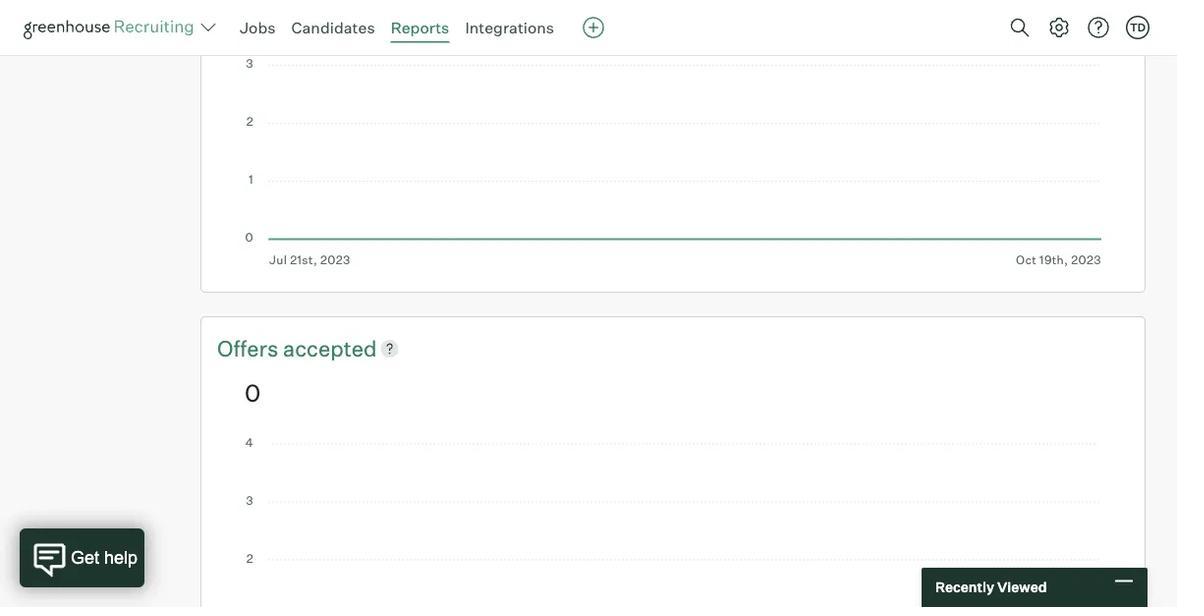 Task type: describe. For each thing, give the bounding box(es) containing it.
recently
[[936, 579, 995, 596]]

0
[[245, 378, 261, 407]]

jobs link
[[240, 18, 276, 37]]

reports
[[391, 18, 449, 37]]

recently viewed
[[936, 579, 1047, 596]]

configure image
[[1048, 16, 1071, 39]]

candidates link
[[291, 18, 375, 37]]

1 xychart image from the top
[[245, 2, 1102, 267]]

jobs
[[240, 18, 276, 37]]

td button
[[1126, 16, 1150, 39]]

accepted
[[283, 335, 377, 362]]

search image
[[1008, 16, 1032, 39]]



Task type: vqa. For each thing, say whether or not it's contained in the screenshot.
Recently
yes



Task type: locate. For each thing, give the bounding box(es) containing it.
accepted link
[[283, 333, 377, 364]]

greenhouse recruiting image
[[24, 16, 200, 39]]

xychart image
[[245, 2, 1102, 267], [245, 438, 1102, 607]]

0 vertical spatial xychart image
[[245, 2, 1102, 267]]

2 xychart image from the top
[[245, 438, 1102, 607]]

td button
[[1122, 12, 1154, 43]]

offers
[[217, 335, 283, 362]]

1 vertical spatial xychart image
[[245, 438, 1102, 607]]

viewed
[[997, 579, 1047, 596]]

reports link
[[391, 18, 449, 37]]

td
[[1130, 21, 1146, 34]]

candidates
[[291, 18, 375, 37]]

offers link
[[217, 333, 283, 364]]

integrations
[[465, 18, 554, 37]]

integrations link
[[465, 18, 554, 37]]



